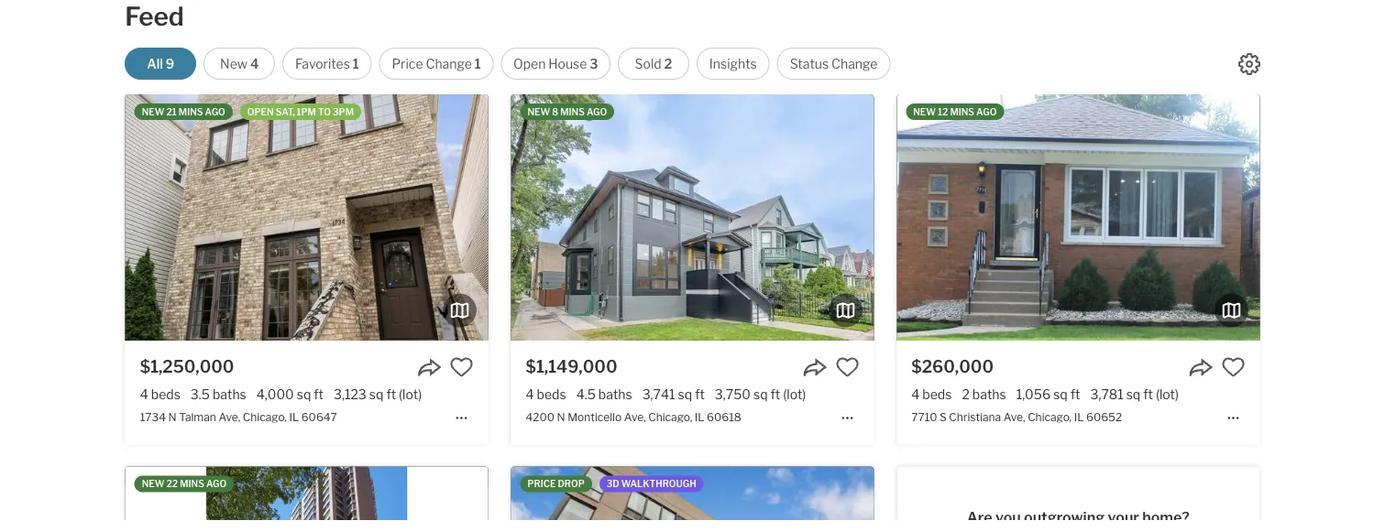 Task type: describe. For each thing, give the bounding box(es) containing it.
christiana
[[949, 411, 1001, 424]]

4.5
[[576, 387, 596, 403]]

favorite button image for $1,250,000
[[450, 356, 474, 380]]

house
[[549, 56, 587, 72]]

sold
[[635, 56, 662, 72]]

price drop
[[528, 479, 585, 490]]

Price Change radio
[[379, 48, 494, 80]]

change for status
[[832, 56, 878, 72]]

new 8 mins ago
[[528, 106, 607, 117]]

3.5
[[191, 387, 210, 403]]

sq for 4,000
[[297, 387, 311, 403]]

1 photo of 4200 n monticello ave, chicago, il 60618 image from the left
[[511, 94, 874, 341]]

mins for $1,250,000
[[179, 106, 203, 117]]

4,000 sq ft
[[257, 387, 324, 403]]

ft for 3,750 sq ft (lot)
[[771, 387, 781, 403]]

$260,000
[[912, 357, 994, 377]]

new 4
[[220, 56, 259, 72]]

1734
[[140, 411, 166, 424]]

60618
[[707, 411, 742, 424]]

3,123
[[334, 387, 367, 403]]

9
[[166, 56, 174, 72]]

s
[[940, 411, 947, 424]]

ave, for $1,149,000
[[624, 411, 646, 424]]

7710
[[912, 411, 938, 424]]

price
[[392, 56, 423, 72]]

walkthrough
[[622, 479, 697, 490]]

change for price
[[426, 56, 472, 72]]

favorites
[[295, 56, 350, 72]]

sq for 1,056
[[1054, 387, 1068, 403]]

photo of 7710 s christiana ave, chicago, il 60652 image
[[897, 94, 1260, 341]]

Favorites radio
[[283, 48, 372, 80]]

favorite button checkbox for $1,250,000
[[450, 356, 474, 380]]

New radio
[[204, 48, 275, 80]]

4.5 baths
[[576, 387, 632, 403]]

22
[[166, 479, 178, 490]]

sold 2
[[635, 56, 672, 72]]

new left 22
[[142, 479, 165, 490]]

n for $1,250,000
[[168, 411, 177, 424]]

2 baths
[[962, 387, 1006, 403]]

to
[[318, 106, 331, 117]]

favorite button checkbox for $260,000
[[1222, 356, 1245, 380]]

new 12 mins ago
[[914, 106, 997, 117]]

drop
[[558, 479, 585, 490]]

baths for $1,250,000
[[213, 387, 246, 403]]

ago for $260,000
[[977, 106, 997, 117]]

4,000
[[257, 387, 294, 403]]

all
[[147, 56, 163, 72]]

price
[[528, 479, 556, 490]]

ft for 3,741 sq ft
[[695, 387, 705, 403]]

sat,
[[276, 106, 295, 117]]

talman
[[179, 411, 216, 424]]

sq for 3,123
[[369, 387, 384, 403]]

$1,149,000
[[526, 357, 618, 377]]

2 photo of 1410 n state pkwy unit 10b, chicago, il 60610 image from the left
[[488, 467, 852, 522]]

open house 3
[[513, 56, 598, 72]]

status change
[[790, 56, 878, 72]]

beds for $1,149,000
[[537, 387, 566, 403]]

sq for 3,750
[[754, 387, 768, 403]]

1 photo of 1410 n state pkwy unit 10b, chicago, il 60610 image from the left
[[125, 467, 488, 522]]

new 22 mins ago
[[142, 479, 227, 490]]

1pm
[[297, 106, 316, 117]]

new 21 mins ago
[[142, 106, 225, 117]]

3.5 baths
[[191, 387, 246, 403]]

4200 n monticello ave, chicago, il 60618
[[526, 411, 742, 424]]

3d
[[607, 479, 620, 490]]

1 inside 'price change' radio
[[475, 56, 481, 72]]

chicago, for $1,250,000
[[243, 411, 287, 424]]

new
[[220, 56, 248, 72]]

4 for $1,149,000
[[526, 387, 534, 403]]



Task type: locate. For each thing, give the bounding box(es) containing it.
open
[[513, 56, 546, 72]]

mins right 22
[[180, 479, 204, 490]]

1 horizontal spatial baths
[[599, 387, 632, 403]]

3,741 sq ft
[[642, 387, 705, 403]]

3 (lot) from the left
[[1156, 387, 1179, 403]]

2 photo of 1734 n talman ave, chicago, il 60647 image from the left
[[488, 94, 852, 341]]

2 photo of 2403 w berenice ave #201, chicago, il 60618 image from the left
[[874, 467, 1237, 522]]

ft right the "3,123" at the bottom
[[386, 387, 396, 403]]

baths for $260,000
[[973, 387, 1006, 403]]

favorite button checkbox for $1,149,000
[[836, 356, 860, 380]]

0 horizontal spatial favorite button image
[[450, 356, 474, 380]]

2 horizontal spatial beds
[[923, 387, 952, 403]]

4200
[[526, 411, 555, 424]]

4
[[250, 56, 259, 72], [140, 387, 148, 403], [526, 387, 534, 403], [912, 387, 920, 403]]

6 sq from the left
[[1127, 387, 1141, 403]]

photo of 2403 w berenice ave #201, chicago, il 60618 image
[[511, 467, 874, 522], [874, 467, 1237, 522]]

3,123 sq ft (lot)
[[334, 387, 422, 403]]

3 sq from the left
[[678, 387, 692, 403]]

baths up 1734 n talman ave, chicago, il 60647
[[213, 387, 246, 403]]

2 right sold
[[664, 56, 672, 72]]

2 horizontal spatial (lot)
[[1156, 387, 1179, 403]]

ft for 1,056 sq ft
[[1071, 387, 1081, 403]]

3 ave, from the left
[[1004, 411, 1026, 424]]

change inside radio
[[832, 56, 878, 72]]

1 photo of 2403 w berenice ave #201, chicago, il 60618 image from the left
[[511, 467, 874, 522]]

ago right 8
[[587, 106, 607, 117]]

0 horizontal spatial beds
[[151, 387, 181, 403]]

1 1 from the left
[[353, 56, 359, 72]]

favorite button image for $1,149,000
[[836, 356, 860, 380]]

Insights radio
[[697, 48, 770, 80]]

3
[[590, 56, 598, 72]]

ago for $1,250,000
[[205, 106, 225, 117]]

new for $260,000
[[914, 106, 936, 117]]

2 (lot) from the left
[[783, 387, 806, 403]]

4 beds up 7710 in the right of the page
[[912, 387, 952, 403]]

Status Change radio
[[777, 48, 891, 80]]

3,750 sq ft (lot)
[[715, 387, 806, 403]]

4 right new at the left of the page
[[250, 56, 259, 72]]

8
[[552, 106, 558, 117]]

chicago, for $260,000
[[1028, 411, 1072, 424]]

0 horizontal spatial il
[[289, 411, 299, 424]]

photo of 1410 n state pkwy unit 10b, chicago, il 60610 image down 4200 n monticello ave, chicago, il 60618
[[488, 467, 852, 522]]

il left the 60652
[[1074, 411, 1084, 424]]

mins for $1,149,000
[[560, 106, 585, 117]]

ave, down 3.5 baths
[[219, 411, 241, 424]]

1,056 sq ft
[[1017, 387, 1081, 403]]

ago
[[205, 106, 225, 117], [587, 106, 607, 117], [977, 106, 997, 117], [206, 479, 227, 490]]

n for $1,149,000
[[557, 411, 565, 424]]

1 il from the left
[[289, 411, 299, 424]]

2 sq from the left
[[369, 387, 384, 403]]

il for $1,149,000
[[695, 411, 705, 424]]

3 beds from the left
[[923, 387, 952, 403]]

2 4 beds from the left
[[526, 387, 566, 403]]

3d walkthrough
[[607, 479, 697, 490]]

4 for $260,000
[[912, 387, 920, 403]]

3 chicago, from the left
[[1028, 411, 1072, 424]]

new for $1,149,000
[[528, 106, 550, 117]]

1 horizontal spatial il
[[695, 411, 705, 424]]

7710 s christiana ave, chicago, il 60652
[[912, 411, 1122, 424]]

(lot) right 3,750 at the right bottom of the page
[[783, 387, 806, 403]]

1 horizontal spatial beds
[[537, 387, 566, 403]]

4 up 1734
[[140, 387, 148, 403]]

ft right 3,781
[[1144, 387, 1153, 403]]

4 up 7710 in the right of the page
[[912, 387, 920, 403]]

1 n from the left
[[168, 411, 177, 424]]

sq
[[297, 387, 311, 403], [369, 387, 384, 403], [678, 387, 692, 403], [754, 387, 768, 403], [1054, 387, 1068, 403], [1127, 387, 1141, 403]]

chicago, for $1,149,000
[[648, 411, 692, 424]]

change
[[426, 56, 472, 72], [832, 56, 878, 72]]

1 horizontal spatial chicago,
[[648, 411, 692, 424]]

(lot) right 3,781
[[1156, 387, 1179, 403]]

il
[[289, 411, 299, 424], [695, 411, 705, 424], [1074, 411, 1084, 424]]

beds for $1,250,000
[[151, 387, 181, 403]]

60652
[[1087, 411, 1122, 424]]

2 baths from the left
[[599, 387, 632, 403]]

21
[[166, 106, 177, 117]]

1 favorite button image from the left
[[450, 356, 474, 380]]

4 sq from the left
[[754, 387, 768, 403]]

0 horizontal spatial baths
[[213, 387, 246, 403]]

ft for 3,123 sq ft (lot)
[[386, 387, 396, 403]]

2 horizontal spatial il
[[1074, 411, 1084, 424]]

new left 8
[[528, 106, 550, 117]]

ave,
[[219, 411, 241, 424], [624, 411, 646, 424], [1004, 411, 1026, 424]]

ago for $1,149,000
[[587, 106, 607, 117]]

sq right 3,781
[[1127, 387, 1141, 403]]

2 il from the left
[[695, 411, 705, 424]]

1 (lot) from the left
[[399, 387, 422, 403]]

2 photo of 4200 n monticello ave, chicago, il 60618 image from the left
[[874, 94, 1237, 341]]

il down 4,000 sq ft
[[289, 411, 299, 424]]

0 horizontal spatial ave,
[[219, 411, 241, 424]]

5 sq from the left
[[1054, 387, 1068, 403]]

4 inside new radio
[[250, 56, 259, 72]]

60647
[[301, 411, 337, 424]]

All radio
[[125, 48, 196, 80]]

2 horizontal spatial chicago,
[[1028, 411, 1072, 424]]

1 chicago, from the left
[[243, 411, 287, 424]]

4 up 4200
[[526, 387, 534, 403]]

beds up 4200
[[537, 387, 566, 403]]

3,781 sq ft (lot)
[[1091, 387, 1179, 403]]

photo of 2403 w berenice ave #201, chicago, il 60618 image down 7710 s christiana ave, chicago, il 60652
[[874, 467, 1237, 522]]

0 horizontal spatial change
[[426, 56, 472, 72]]

new left '12' on the right top of the page
[[914, 106, 936, 117]]

chicago,
[[243, 411, 287, 424], [648, 411, 692, 424], [1028, 411, 1072, 424]]

1 baths from the left
[[213, 387, 246, 403]]

4 beds for $1,250,000
[[140, 387, 181, 403]]

option group
[[125, 48, 891, 80]]

4 beds up 4200
[[526, 387, 566, 403]]

3,741
[[642, 387, 675, 403]]

1 sq from the left
[[297, 387, 311, 403]]

photo of 1734 n talman ave, chicago, il 60647 image
[[125, 94, 488, 341], [488, 94, 852, 341]]

all 9
[[147, 56, 174, 72]]

4 beds up 1734
[[140, 387, 181, 403]]

(lot) for $260,000
[[1156, 387, 1179, 403]]

2 chicago, from the left
[[648, 411, 692, 424]]

n
[[168, 411, 177, 424], [557, 411, 565, 424]]

1 horizontal spatial change
[[832, 56, 878, 72]]

ave, down 1,056
[[1004, 411, 1026, 424]]

baths
[[213, 387, 246, 403], [599, 387, 632, 403], [973, 387, 1006, 403]]

change right price
[[426, 56, 472, 72]]

mins
[[179, 106, 203, 117], [560, 106, 585, 117], [950, 106, 975, 117], [180, 479, 204, 490]]

1 horizontal spatial favorite button image
[[836, 356, 860, 380]]

favorite button image
[[1222, 356, 1245, 380]]

4 beds
[[140, 387, 181, 403], [526, 387, 566, 403], [912, 387, 952, 403]]

1 beds from the left
[[151, 387, 181, 403]]

photo of 1410 n state pkwy unit 10b, chicago, il 60610 image down 60647
[[125, 467, 488, 522]]

2 horizontal spatial favorite button checkbox
[[1222, 356, 1245, 380]]

ave, for $260,000
[[1004, 411, 1026, 424]]

1 inside favorites option
[[353, 56, 359, 72]]

sq right the "3,123" at the bottom
[[369, 387, 384, 403]]

0 horizontal spatial 4 beds
[[140, 387, 181, 403]]

3pm
[[333, 106, 354, 117]]

photo of 2403 w berenice ave #201, chicago, il 60618 image down 60618 on the bottom right of page
[[511, 467, 874, 522]]

mins right 21
[[179, 106, 203, 117]]

n right 4200
[[557, 411, 565, 424]]

0 vertical spatial 2
[[664, 56, 672, 72]]

chicago, down 4,000
[[243, 411, 287, 424]]

ft up 60647
[[314, 387, 324, 403]]

ago right 21
[[205, 106, 225, 117]]

1 vertical spatial 2
[[962, 387, 970, 403]]

0 horizontal spatial n
[[168, 411, 177, 424]]

1 4 beds from the left
[[140, 387, 181, 403]]

1 horizontal spatial favorite button checkbox
[[836, 356, 860, 380]]

beds up 1734
[[151, 387, 181, 403]]

feed
[[125, 1, 184, 32]]

1 right favorites
[[353, 56, 359, 72]]

mins for $260,000
[[950, 106, 975, 117]]

new for $1,250,000
[[142, 106, 165, 117]]

n right 1734
[[168, 411, 177, 424]]

ft
[[314, 387, 324, 403], [386, 387, 396, 403], [695, 387, 705, 403], [771, 387, 781, 403], [1071, 387, 1081, 403], [1144, 387, 1153, 403]]

il for $1,250,000
[[289, 411, 299, 424]]

new left 21
[[142, 106, 165, 117]]

0 horizontal spatial favorite button checkbox
[[450, 356, 474, 380]]

5 ft from the left
[[1071, 387, 1081, 403]]

sq right 3,741
[[678, 387, 692, 403]]

sq up 60647
[[297, 387, 311, 403]]

(lot) right the "3,123" at the bottom
[[399, 387, 422, 403]]

2 1 from the left
[[475, 56, 481, 72]]

0 horizontal spatial (lot)
[[399, 387, 422, 403]]

open sat, 1pm to 3pm
[[247, 106, 354, 117]]

photo of 1410 n state pkwy unit 10b, chicago, il 60610 image
[[125, 467, 488, 522], [488, 467, 852, 522]]

1 horizontal spatial 4 beds
[[526, 387, 566, 403]]

2 horizontal spatial ave,
[[1004, 411, 1026, 424]]

$1,250,000
[[140, 357, 234, 377]]

4 ft from the left
[[771, 387, 781, 403]]

1 change from the left
[[426, 56, 472, 72]]

mins right 8
[[560, 106, 585, 117]]

chicago, down 3,741 sq ft
[[648, 411, 692, 424]]

4 for $1,250,000
[[140, 387, 148, 403]]

2 ave, from the left
[[624, 411, 646, 424]]

sq right 3,750 at the right bottom of the page
[[754, 387, 768, 403]]

(lot)
[[399, 387, 422, 403], [783, 387, 806, 403], [1156, 387, 1179, 403]]

3 il from the left
[[1074, 411, 1084, 424]]

Open House radio
[[501, 48, 611, 80]]

2 up christiana
[[962, 387, 970, 403]]

4 beds for $260,000
[[912, 387, 952, 403]]

ave, for $1,250,000
[[219, 411, 241, 424]]

ft for 4,000 sq ft
[[314, 387, 324, 403]]

mins right '12' on the right top of the page
[[950, 106, 975, 117]]

price change 1
[[392, 56, 481, 72]]

3 4 beds from the left
[[912, 387, 952, 403]]

3 favorite button checkbox from the left
[[1222, 356, 1245, 380]]

favorite button checkbox
[[450, 356, 474, 380], [836, 356, 860, 380], [1222, 356, 1245, 380]]

option group containing all
[[125, 48, 891, 80]]

1
[[353, 56, 359, 72], [475, 56, 481, 72]]

1,056
[[1017, 387, 1051, 403]]

il left 60618 on the bottom right of page
[[695, 411, 705, 424]]

1 photo of 1734 n talman ave, chicago, il 60647 image from the left
[[125, 94, 488, 341]]

ago right 22
[[206, 479, 227, 490]]

sq for 3,741
[[678, 387, 692, 403]]

2 horizontal spatial 4 beds
[[912, 387, 952, 403]]

Sold radio
[[618, 48, 689, 80]]

ago right '12' on the right top of the page
[[977, 106, 997, 117]]

2 inside sold radio
[[664, 56, 672, 72]]

beds up s
[[923, 387, 952, 403]]

favorite button image
[[450, 356, 474, 380], [836, 356, 860, 380]]

ft for 3,781 sq ft (lot)
[[1144, 387, 1153, 403]]

1 horizontal spatial (lot)
[[783, 387, 806, 403]]

2 beds from the left
[[537, 387, 566, 403]]

ft left 3,750 at the right bottom of the page
[[695, 387, 705, 403]]

1 left open
[[475, 56, 481, 72]]

2 favorite button image from the left
[[836, 356, 860, 380]]

3 ft from the left
[[695, 387, 705, 403]]

2 n from the left
[[557, 411, 565, 424]]

1 horizontal spatial n
[[557, 411, 565, 424]]

favorites 1
[[295, 56, 359, 72]]

sq for 3,781
[[1127, 387, 1141, 403]]

ave, down 3,741
[[624, 411, 646, 424]]

1 ft from the left
[[314, 387, 324, 403]]

12
[[938, 106, 948, 117]]

3 baths from the left
[[973, 387, 1006, 403]]

4 beds for $1,149,000
[[526, 387, 566, 403]]

baths up christiana
[[973, 387, 1006, 403]]

1 horizontal spatial 2
[[962, 387, 970, 403]]

2
[[664, 56, 672, 72], [962, 387, 970, 403]]

1 ave, from the left
[[219, 411, 241, 424]]

2 ft from the left
[[386, 387, 396, 403]]

1734 n talman ave, chicago, il 60647
[[140, 411, 337, 424]]

beds
[[151, 387, 181, 403], [537, 387, 566, 403], [923, 387, 952, 403]]

baths up 4200 n monticello ave, chicago, il 60618
[[599, 387, 632, 403]]

status
[[790, 56, 829, 72]]

change inside radio
[[426, 56, 472, 72]]

open
[[247, 106, 274, 117]]

ft right 3,750 at the right bottom of the page
[[771, 387, 781, 403]]

monticello
[[568, 411, 622, 424]]

1 favorite button checkbox from the left
[[450, 356, 474, 380]]

1 horizontal spatial ave,
[[624, 411, 646, 424]]

0 horizontal spatial 2
[[664, 56, 672, 72]]

2 change from the left
[[832, 56, 878, 72]]

photo of 4200 n monticello ave, chicago, il 60618 image
[[511, 94, 874, 341], [874, 94, 1237, 341]]

insights
[[710, 56, 757, 72]]

3,750
[[715, 387, 751, 403]]

chicago, down 1,056 sq ft
[[1028, 411, 1072, 424]]

1 horizontal spatial 1
[[475, 56, 481, 72]]

baths for $1,149,000
[[599, 387, 632, 403]]

2 favorite button checkbox from the left
[[836, 356, 860, 380]]

0 horizontal spatial chicago,
[[243, 411, 287, 424]]

sq right 1,056
[[1054, 387, 1068, 403]]

6 ft from the left
[[1144, 387, 1153, 403]]

(lot) for $1,149,000
[[783, 387, 806, 403]]

change right the status
[[832, 56, 878, 72]]

il for $260,000
[[1074, 411, 1084, 424]]

2 horizontal spatial baths
[[973, 387, 1006, 403]]

ft left 3,781
[[1071, 387, 1081, 403]]

0 horizontal spatial 1
[[353, 56, 359, 72]]

(lot) for $1,250,000
[[399, 387, 422, 403]]

beds for $260,000
[[923, 387, 952, 403]]

3,781
[[1091, 387, 1124, 403]]

new
[[142, 106, 165, 117], [528, 106, 550, 117], [914, 106, 936, 117], [142, 479, 165, 490]]



Task type: vqa. For each thing, say whether or not it's contained in the screenshot.
Sell ▾ button
no



